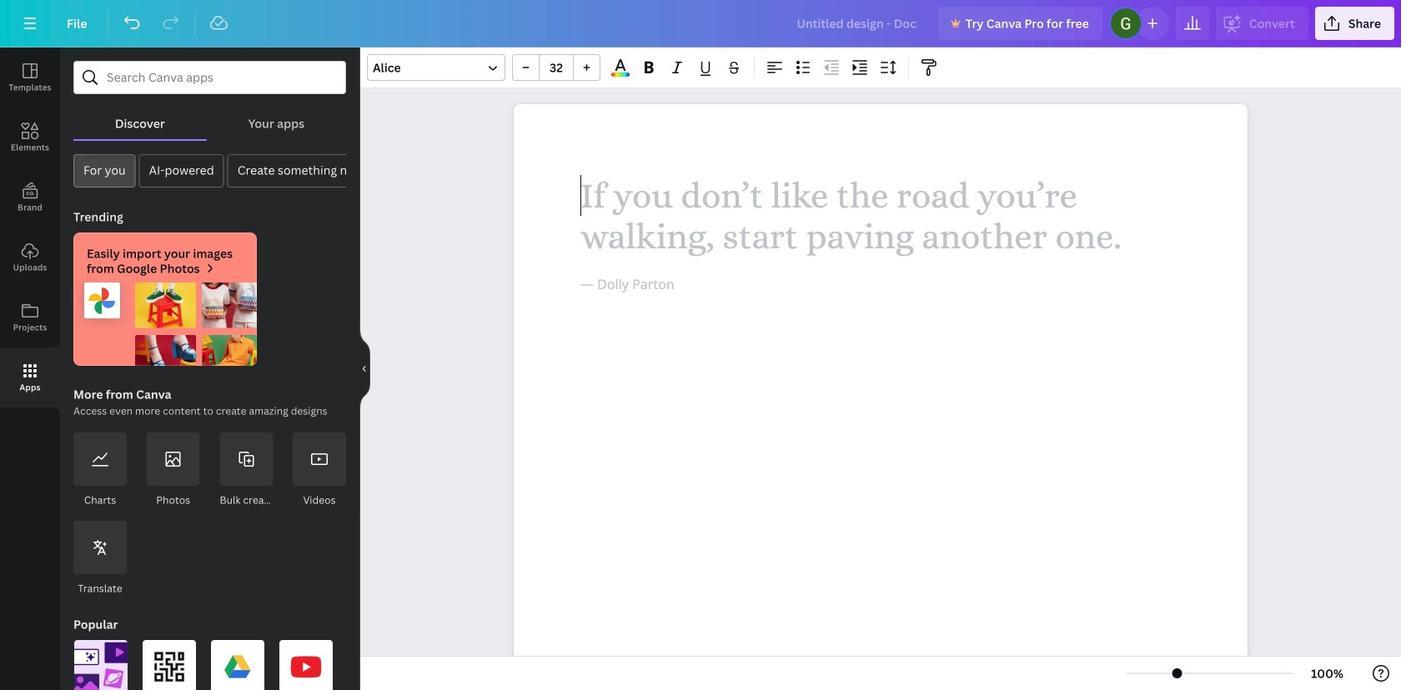 Task type: describe. For each thing, give the bounding box(es) containing it.
Zoom button
[[1301, 661, 1355, 688]]

the google photos logo is positioned on the left side. to the right of the logo, there is a grid containing four images. these images display colorful shoes, shirts, or chairs. image
[[73, 283, 257, 366]]

main menu bar
[[0, 0, 1402, 48]]

– – number field
[[545, 60, 568, 76]]



Task type: vqa. For each thing, say whether or not it's contained in the screenshot.
or badges. Showcase your personality and style with curved, bent, spiral, or circular patterns you can easily create with the text bender tool on Canva. Design stunning presentations and business cards, and make
no



Task type: locate. For each thing, give the bounding box(es) containing it.
Design title text field
[[784, 7, 932, 40]]

Search Canva apps search field
[[107, 62, 313, 93]]

None text field
[[514, 104, 1248, 691]]

hide image
[[360, 329, 370, 409]]

side panel tab list
[[0, 48, 60, 408]]

group
[[512, 54, 601, 81]]

color range image
[[612, 73, 630, 77]]



